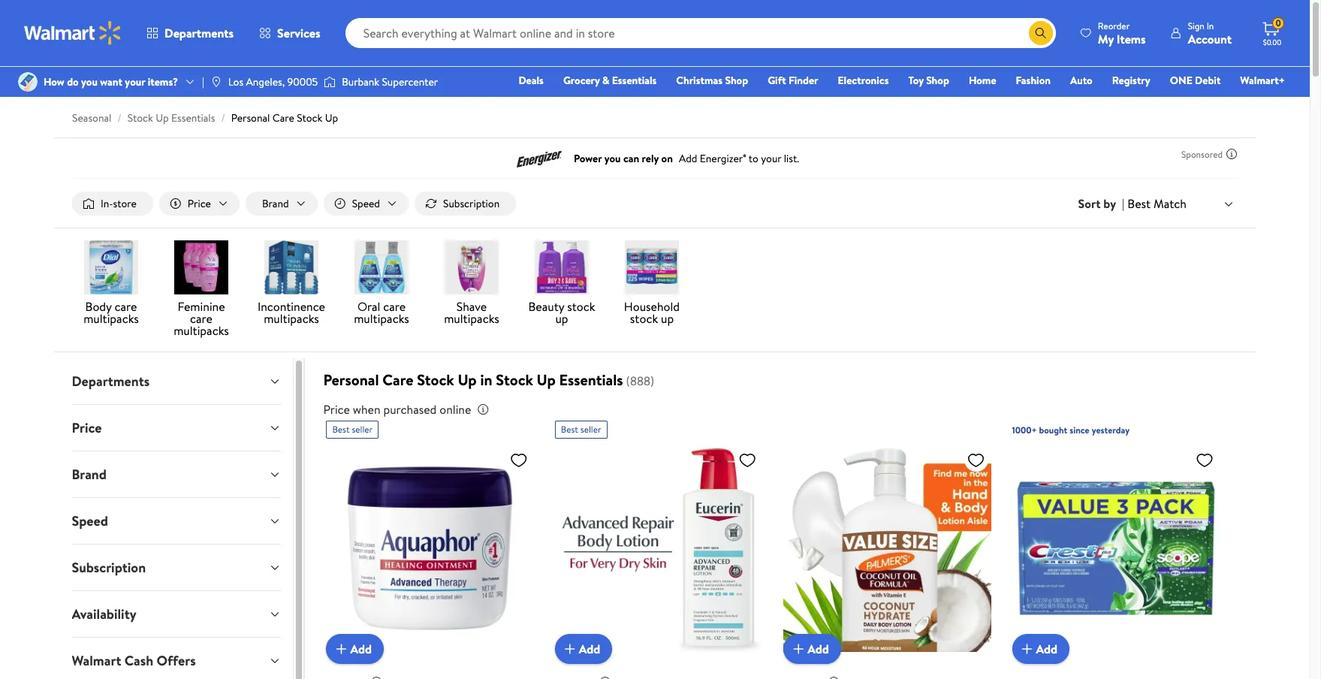 Task type: describe. For each thing, give the bounding box(es) containing it.
add button for eucerin advanced repair body lotion, 16.9 fl oz pump bottle image
[[555, 634, 612, 664]]

stock down your
[[127, 110, 153, 125]]

shave multipacks link
[[433, 240, 511, 328]]

angeles,
[[246, 74, 285, 89]]

los
[[228, 74, 243, 89]]

want
[[100, 74, 122, 89]]

in-store
[[101, 196, 137, 211]]

palmer's coconut oil formula body lotion for dry skin, 33.8 fl. oz. image
[[784, 445, 991, 652]]

| inside "sort and filter section" element
[[1122, 195, 1125, 212]]

do
[[67, 74, 79, 89]]

 image for los angeles, 90005
[[210, 76, 222, 88]]

crest premium plus scope outlast toothpaste, long lasting mint flavor 5.2 oz, pack of 3 image
[[1012, 445, 1220, 652]]

(888)
[[626, 373, 654, 389]]

2 vertical spatial essentials
[[559, 370, 623, 390]]

1 vertical spatial essentials
[[171, 110, 215, 125]]

price when purchased online
[[323, 401, 471, 418]]

christmas shop
[[676, 73, 748, 88]]

add for eucerin advanced repair body lotion, 16.9 fl oz pump bottle image's add button
[[579, 641, 600, 657]]

90005
[[287, 74, 318, 89]]

1 / from the left
[[117, 110, 121, 125]]

subscription tab
[[60, 545, 293, 590]]

subscription button
[[60, 545, 293, 590]]

my
[[1098, 30, 1114, 47]]

brand inside brand tab
[[72, 465, 107, 484]]

stock for household stock up
[[630, 310, 658, 327]]

1 vertical spatial personal
[[323, 370, 379, 390]]

add to cart image for crest premium plus scope outlast toothpaste, long lasting mint flavor 5.2 oz, pack of 3 image
[[1018, 640, 1036, 658]]

fashion
[[1016, 73, 1051, 88]]

services button
[[246, 15, 333, 51]]

toy shop link
[[902, 72, 956, 89]]

feminine
[[178, 298, 225, 315]]

up for beauty
[[555, 310, 568, 327]]

how
[[44, 74, 64, 89]]

add for add button related to aquaphor healing ointment advanced therapy skin protectant, 14 oz jar image
[[350, 641, 372, 657]]

sign in to add to favorites list, palmer's coconut oil formula body lotion for dry skin, 33.8 fl. oz. image
[[967, 451, 985, 470]]

availability button
[[60, 591, 293, 637]]

departments button
[[134, 15, 246, 51]]

best seller for eucerin advanced repair body lotion, 16.9 fl oz pump bottle image
[[561, 423, 601, 436]]

items
[[1117, 30, 1146, 47]]

items?
[[148, 74, 178, 89]]

brand tab
[[60, 452, 293, 497]]

Walmart Site-Wide search field
[[345, 18, 1056, 48]]

auto
[[1070, 73, 1093, 88]]

incontinence multipacks link
[[252, 240, 331, 328]]

oral care multipacks image
[[355, 240, 409, 295]]

2 / from the left
[[221, 110, 225, 125]]

your
[[125, 74, 145, 89]]

0 vertical spatial |
[[202, 74, 204, 89]]

body
[[85, 298, 112, 315]]

multipacks for body care multipacks
[[83, 310, 139, 327]]

oral
[[357, 298, 380, 315]]

0 $0.00
[[1263, 17, 1282, 47]]

burbank
[[342, 74, 379, 89]]

shop for christmas shop
[[725, 73, 748, 88]]

fashion link
[[1009, 72, 1058, 89]]

finder
[[789, 73, 818, 88]]

add to cart image for aquaphor healing ointment advanced therapy skin protectant, 14 oz jar image
[[332, 640, 350, 658]]

toy
[[908, 73, 924, 88]]

online
[[440, 401, 471, 418]]

reorder my items
[[1098, 19, 1146, 47]]

add for add button corresponding to palmer's coconut oil formula body lotion for dry skin, 33.8 fl. oz. image on the right bottom of the page
[[808, 641, 829, 657]]

purchased
[[383, 401, 437, 418]]

debit
[[1195, 73, 1221, 88]]

care for body
[[115, 298, 137, 315]]

personal care stock up link
[[231, 110, 338, 125]]

add for add button related to crest premium plus scope outlast toothpaste, long lasting mint flavor 5.2 oz, pack of 3 image
[[1036, 641, 1058, 657]]

electronics link
[[831, 72, 896, 89]]

sort
[[1078, 195, 1101, 212]]

body care multipacks image
[[84, 240, 138, 295]]

walmart cash offers button
[[60, 638, 293, 679]]

reorder
[[1098, 19, 1130, 32]]

shave multipacks
[[444, 298, 499, 327]]

add button for aquaphor healing ointment advanced therapy skin protectant, 14 oz jar image
[[326, 634, 384, 664]]

best for aquaphor healing ointment advanced therapy skin protectant, 14 oz jar image
[[332, 423, 350, 436]]

care for oral
[[383, 298, 406, 315]]

you
[[81, 74, 98, 89]]

price inside price tab
[[72, 418, 102, 437]]

shave
[[457, 298, 487, 315]]

sign
[[1188, 19, 1205, 32]]

beauty
[[528, 298, 564, 315]]

personal care stock up in stock up essentials (888)
[[323, 370, 654, 390]]

toy shop
[[908, 73, 949, 88]]

 image for burbank supercenter
[[324, 74, 336, 89]]

seasonal / stock up essentials / personal care stock up
[[72, 110, 338, 125]]

1 vertical spatial speed button
[[60, 498, 293, 544]]

best inside dropdown button
[[1128, 195, 1151, 212]]

speed tab
[[60, 498, 293, 544]]

1000+
[[1012, 424, 1037, 436]]

sign in to add to favorites list, eucerin advanced repair body lotion, 16.9 fl oz pump bottle image
[[739, 451, 757, 470]]

brand inside "sort and filter section" element
[[262, 196, 289, 211]]

sort and filter section element
[[54, 180, 1256, 228]]

walmart
[[72, 651, 122, 670]]

by
[[1104, 195, 1116, 212]]

feminine care multipacks link
[[162, 240, 240, 340]]

incontinence multipacks image
[[264, 240, 318, 295]]

seasonal link
[[72, 110, 111, 125]]

care for feminine
[[190, 310, 213, 327]]

grocery & essentials
[[563, 73, 657, 88]]

how do you want your items?
[[44, 74, 178, 89]]

walmart cash offers
[[72, 651, 196, 670]]

household stock up image
[[625, 240, 679, 295]]

multipacks for feminine care multipacks
[[174, 322, 229, 339]]

supercenter
[[382, 74, 438, 89]]

speed inside tab
[[72, 512, 108, 530]]

multipacks for oral care multipacks
[[354, 310, 409, 327]]

since
[[1070, 424, 1090, 436]]

beauty stock up link
[[523, 240, 601, 328]]

subscription inside subscription dropdown button
[[72, 558, 146, 577]]

incontinence multipacks
[[258, 298, 325, 327]]

electronics
[[838, 73, 889, 88]]

seasonal
[[72, 110, 111, 125]]

incontinence
[[258, 298, 325, 315]]

account
[[1188, 30, 1232, 47]]

cash
[[125, 651, 154, 670]]

best match button
[[1125, 194, 1238, 214]]

registry link
[[1105, 72, 1157, 89]]

match
[[1154, 195, 1187, 212]]

los angeles, 90005
[[228, 74, 318, 89]]

bought
[[1039, 424, 1068, 436]]

in-
[[101, 196, 113, 211]]

gift finder link
[[761, 72, 825, 89]]



Task type: locate. For each thing, give the bounding box(es) containing it.
subscription button
[[415, 192, 516, 216]]

price inside "sort and filter section" element
[[188, 196, 211, 211]]

up
[[156, 110, 169, 125], [325, 110, 338, 125], [458, 370, 477, 390], [537, 370, 556, 390]]

0 horizontal spatial best seller
[[332, 423, 373, 436]]

stock inside household stock up
[[630, 310, 658, 327]]

walmart+
[[1240, 73, 1285, 88]]

Search search field
[[345, 18, 1056, 48]]

price button down departments dropdown button
[[60, 405, 293, 451]]

one debit
[[1170, 73, 1221, 88]]

1 horizontal spatial price
[[188, 196, 211, 211]]

2 best seller from the left
[[561, 423, 601, 436]]

1 vertical spatial care
[[383, 370, 413, 390]]

0 horizontal spatial add to cart image
[[561, 640, 579, 658]]

multipacks inside incontinence multipacks
[[264, 310, 319, 327]]

in
[[480, 370, 492, 390]]

0 horizontal spatial personal
[[231, 110, 270, 125]]

/ right seasonal link
[[117, 110, 121, 125]]

speed button up subscription tab
[[60, 498, 293, 544]]

departments inside dropdown button
[[72, 372, 150, 391]]

1 ad disclaimer and feedback for ingridsponsoredproducts image from the left
[[599, 676, 611, 679]]

0 vertical spatial departments
[[165, 25, 234, 41]]

one
[[1170, 73, 1193, 88]]

2 vertical spatial price
[[72, 418, 102, 437]]

speed inside "sort and filter section" element
[[352, 196, 380, 211]]

deals
[[519, 73, 544, 88]]

0 horizontal spatial up
[[555, 310, 568, 327]]

walmart image
[[24, 21, 122, 45]]

stock right in
[[496, 370, 533, 390]]

1 horizontal spatial seller
[[580, 423, 601, 436]]

care right body
[[115, 298, 137, 315]]

0 vertical spatial brand button
[[246, 192, 317, 216]]

departments tab
[[60, 358, 293, 404]]

multipacks down incontinence multipacks image
[[264, 310, 319, 327]]

essentials right &
[[612, 73, 657, 88]]

price button
[[159, 192, 240, 216], [60, 405, 293, 451]]

4 add button from the left
[[1012, 634, 1070, 664]]

0 horizontal spatial /
[[117, 110, 121, 125]]

grocery
[[563, 73, 600, 88]]

0 horizontal spatial add to cart image
[[332, 640, 350, 658]]

speed
[[352, 196, 380, 211], [72, 512, 108, 530]]

legal information image
[[477, 403, 489, 415]]

1 horizontal spatial |
[[1122, 195, 1125, 212]]

0 horizontal spatial ad disclaimer and feedback for ingridsponsoredproducts image
[[599, 676, 611, 679]]

feminine care multipacks image
[[174, 240, 228, 295]]

one debit link
[[1163, 72, 1228, 89]]

2 shop from the left
[[926, 73, 949, 88]]

speed button
[[323, 192, 409, 216], [60, 498, 293, 544]]

up down household stock up image
[[661, 310, 674, 327]]

brand button up incontinence multipacks image
[[246, 192, 317, 216]]

1 horizontal spatial speed button
[[323, 192, 409, 216]]

add to cart image for palmer's coconut oil formula body lotion for dry skin, 33.8 fl. oz. image on the right bottom of the page
[[790, 640, 808, 658]]

 image
[[324, 74, 336, 89], [210, 76, 222, 88]]

1 add to cart image from the left
[[561, 640, 579, 658]]

best seller for aquaphor healing ointment advanced therapy skin protectant, 14 oz jar image
[[332, 423, 373, 436]]

0 vertical spatial price
[[188, 196, 211, 211]]

deals link
[[512, 72, 551, 89]]

add
[[350, 641, 372, 657], [579, 641, 600, 657], [808, 641, 829, 657], [1036, 641, 1058, 657]]

add to cart image
[[332, 640, 350, 658], [790, 640, 808, 658]]

body care multipacks
[[83, 298, 139, 327]]

0 horizontal spatial stock
[[567, 298, 595, 315]]

walmart cash offers tab
[[60, 638, 293, 679]]

multipacks
[[83, 310, 139, 327], [264, 310, 319, 327], [354, 310, 409, 327], [444, 310, 499, 327], [174, 322, 229, 339]]

multipacks down oral care multipacks image
[[354, 310, 409, 327]]

stock up online
[[417, 370, 454, 390]]

grocery & essentials link
[[557, 72, 664, 89]]

ad disclaimer and feedback for skylinedisplayad image
[[1226, 148, 1238, 160]]

best
[[1128, 195, 1151, 212], [332, 423, 350, 436], [561, 423, 578, 436]]

best seller
[[332, 423, 373, 436], [561, 423, 601, 436]]

care down los angeles, 90005
[[273, 110, 294, 125]]

speed button up oral care multipacks image
[[323, 192, 409, 216]]

1 vertical spatial brand button
[[60, 452, 293, 497]]

oral care multipacks link
[[343, 240, 421, 328]]

price tab
[[60, 405, 293, 451]]

1 horizontal spatial /
[[221, 110, 225, 125]]

1 add from the left
[[350, 641, 372, 657]]

/
[[117, 110, 121, 125], [221, 110, 225, 125]]

walmart+ link
[[1234, 72, 1292, 89]]

4 add from the left
[[1036, 641, 1058, 657]]

2 ad disclaimer and feedback for ingridsponsoredproducts image from the left
[[828, 676, 840, 679]]

0 horizontal spatial  image
[[210, 76, 222, 88]]

stock for beauty stock up
[[567, 298, 595, 315]]

christmas shop link
[[670, 72, 755, 89]]

2 horizontal spatial best
[[1128, 195, 1151, 212]]

2 up from the left
[[661, 310, 674, 327]]

1 horizontal spatial shop
[[926, 73, 949, 88]]

0 horizontal spatial best
[[332, 423, 350, 436]]

2 horizontal spatial price
[[323, 401, 350, 418]]

0 horizontal spatial price
[[72, 418, 102, 437]]

1 horizontal spatial stock
[[630, 310, 658, 327]]

0 horizontal spatial shop
[[725, 73, 748, 88]]

1000+ bought since yesterday
[[1012, 424, 1130, 436]]

care inside the 'body care multipacks'
[[115, 298, 137, 315]]

departments button
[[60, 358, 293, 404]]

ad disclaimer and feedback for ingridsponsoredproducts image
[[599, 676, 611, 679], [828, 676, 840, 679]]

care right oral
[[383, 298, 406, 315]]

shop for toy shop
[[926, 73, 949, 88]]

services
[[277, 25, 320, 41]]

1 vertical spatial brand
[[72, 465, 107, 484]]

care inside feminine care multipacks
[[190, 310, 213, 327]]

1 horizontal spatial add to cart image
[[1018, 640, 1036, 658]]

sort by |
[[1078, 195, 1125, 212]]

1 seller from the left
[[352, 423, 373, 436]]

care
[[115, 298, 137, 315], [383, 298, 406, 315], [190, 310, 213, 327]]

0 horizontal spatial speed button
[[60, 498, 293, 544]]

household stock up link
[[613, 240, 691, 328]]

up down beauty stock up image
[[555, 310, 568, 327]]

0 horizontal spatial brand
[[72, 465, 107, 484]]

beauty stock up image
[[535, 240, 589, 295]]

availability
[[72, 605, 137, 624]]

1 horizontal spatial up
[[661, 310, 674, 327]]

up for household
[[661, 310, 674, 327]]

/ right stock up essentials "link"
[[221, 110, 225, 125]]

1 horizontal spatial departments
[[165, 25, 234, 41]]

0 vertical spatial personal
[[231, 110, 270, 125]]

0 vertical spatial price button
[[159, 192, 240, 216]]

1 horizontal spatial personal
[[323, 370, 379, 390]]

1 horizontal spatial speed
[[352, 196, 380, 211]]

departments inside popup button
[[165, 25, 234, 41]]

 image right 90005
[[324, 74, 336, 89]]

home link
[[962, 72, 1003, 89]]

 image left los
[[210, 76, 222, 88]]

household
[[624, 298, 680, 315]]

stock up essentials link
[[127, 110, 215, 125]]

0 horizontal spatial speed
[[72, 512, 108, 530]]

1 vertical spatial subscription
[[72, 558, 146, 577]]

household stock up
[[624, 298, 680, 327]]

subscription up availability
[[72, 558, 146, 577]]

up inside household stock up
[[661, 310, 674, 327]]

aquaphor healing ointment advanced therapy skin protectant, 14 oz jar image
[[326, 445, 534, 652]]

personal down los
[[231, 110, 270, 125]]

shop right christmas
[[725, 73, 748, 88]]

care up price when purchased online
[[383, 370, 413, 390]]

essentials
[[612, 73, 657, 88], [171, 110, 215, 125], [559, 370, 623, 390]]

sponsored
[[1182, 148, 1223, 160]]

departments down the 'body care multipacks'
[[72, 372, 150, 391]]

0
[[1276, 17, 1281, 29]]

1 horizontal spatial subscription
[[443, 196, 500, 211]]

seller for aquaphor healing ointment advanced therapy skin protectant, 14 oz jar image
[[352, 423, 373, 436]]

0 horizontal spatial departments
[[72, 372, 150, 391]]

1 best seller from the left
[[332, 423, 373, 436]]

christmas
[[676, 73, 723, 88]]

up inside the beauty stock up
[[555, 310, 568, 327]]

3 add from the left
[[808, 641, 829, 657]]

2 add to cart image from the left
[[790, 640, 808, 658]]

registry
[[1112, 73, 1151, 88]]

burbank supercenter
[[342, 74, 438, 89]]

stock down household stock up image
[[630, 310, 658, 327]]

stock inside the beauty stock up
[[567, 298, 595, 315]]

essentials down items?
[[171, 110, 215, 125]]

&
[[602, 73, 610, 88]]

departments
[[165, 25, 234, 41], [72, 372, 150, 391]]

ad disclaimer and feedback for ingridsponsoredproducts image
[[371, 676, 383, 679]]

0 vertical spatial care
[[273, 110, 294, 125]]

eucerin advanced repair body lotion, 16.9 fl oz pump bottle image
[[555, 445, 763, 652]]

brand
[[262, 196, 289, 211], [72, 465, 107, 484]]

2 horizontal spatial care
[[383, 298, 406, 315]]

sign in to add to favorites list, crest premium plus scope outlast toothpaste, long lasting mint flavor 5.2 oz, pack of 3 image
[[1196, 451, 1214, 470]]

price button up "feminine care multipacks" image
[[159, 192, 240, 216]]

when
[[353, 401, 381, 418]]

best for eucerin advanced repair body lotion, 16.9 fl oz pump bottle image
[[561, 423, 578, 436]]

0 vertical spatial brand
[[262, 196, 289, 211]]

| left los
[[202, 74, 204, 89]]

1 shop from the left
[[725, 73, 748, 88]]

2 seller from the left
[[580, 423, 601, 436]]

add to cart image
[[561, 640, 579, 658], [1018, 640, 1036, 658]]

1 up from the left
[[555, 310, 568, 327]]

$0.00
[[1263, 37, 1282, 47]]

essentials left '(888)'
[[559, 370, 623, 390]]

subscription
[[443, 196, 500, 211], [72, 558, 146, 577]]

1 horizontal spatial care
[[190, 310, 213, 327]]

0 vertical spatial essentials
[[612, 73, 657, 88]]

care down "feminine care multipacks" image
[[190, 310, 213, 327]]

1 horizontal spatial add to cart image
[[790, 640, 808, 658]]

0 horizontal spatial care
[[115, 298, 137, 315]]

1 vertical spatial departments
[[72, 372, 150, 391]]

0 vertical spatial subscription
[[443, 196, 500, 211]]

feminine care multipacks
[[174, 298, 229, 339]]

1 horizontal spatial brand
[[262, 196, 289, 211]]

3 add button from the left
[[784, 634, 841, 664]]

0 horizontal spatial seller
[[352, 423, 373, 436]]

personal up when
[[323, 370, 379, 390]]

2 add from the left
[[579, 641, 600, 657]]

gift finder
[[768, 73, 818, 88]]

sign in account
[[1188, 19, 1232, 47]]

subscription up shave multipacks image
[[443, 196, 500, 211]]

availability tab
[[60, 591, 293, 637]]

shop right toy
[[926, 73, 949, 88]]

search icon image
[[1035, 27, 1047, 39]]

1 horizontal spatial ad disclaimer and feedback for ingridsponsoredproducts image
[[828, 676, 840, 679]]

add button for crest premium plus scope outlast toothpaste, long lasting mint flavor 5.2 oz, pack of 3 image
[[1012, 634, 1070, 664]]

yesterday
[[1092, 424, 1130, 436]]

1 add to cart image from the left
[[332, 640, 350, 658]]

0 horizontal spatial subscription
[[72, 558, 146, 577]]

sign in to add to favorites list, aquaphor healing ointment advanced therapy skin protectant, 14 oz jar image
[[510, 451, 528, 470]]

multipacks down feminine
[[174, 322, 229, 339]]

1 vertical spatial price button
[[60, 405, 293, 451]]

stock right beauty
[[567, 298, 595, 315]]

best match
[[1128, 195, 1187, 212]]

 image
[[18, 72, 38, 92]]

1 add button from the left
[[326, 634, 384, 664]]

1 horizontal spatial  image
[[324, 74, 336, 89]]

departments up items?
[[165, 25, 234, 41]]

1 vertical spatial price
[[323, 401, 350, 418]]

0 horizontal spatial care
[[273, 110, 294, 125]]

0 horizontal spatial |
[[202, 74, 204, 89]]

| right the by
[[1122, 195, 1125, 212]]

auto link
[[1064, 72, 1099, 89]]

offers
[[157, 651, 196, 670]]

1 horizontal spatial best
[[561, 423, 578, 436]]

multipacks down body care multipacks image
[[83, 310, 139, 327]]

stock
[[567, 298, 595, 315], [630, 310, 658, 327]]

1 horizontal spatial best seller
[[561, 423, 601, 436]]

stock down 90005
[[297, 110, 323, 125]]

|
[[202, 74, 204, 89], [1122, 195, 1125, 212]]

care inside oral care multipacks
[[383, 298, 406, 315]]

0 vertical spatial speed
[[352, 196, 380, 211]]

add to cart image for eucerin advanced repair body lotion, 16.9 fl oz pump bottle image
[[561, 640, 579, 658]]

subscription inside subscription button
[[443, 196, 500, 211]]

multipacks down shave multipacks image
[[444, 310, 499, 327]]

brand button up speed tab
[[60, 452, 293, 497]]

seller for eucerin advanced repair body lotion, 16.9 fl oz pump bottle image
[[580, 423, 601, 436]]

2 add to cart image from the left
[[1018, 640, 1036, 658]]

shave multipacks image
[[445, 240, 499, 295]]

body care multipacks link
[[72, 240, 150, 328]]

1 vertical spatial |
[[1122, 195, 1125, 212]]

1 horizontal spatial care
[[383, 370, 413, 390]]

beauty stock up
[[528, 298, 595, 327]]

0 vertical spatial speed button
[[323, 192, 409, 216]]

personal
[[231, 110, 270, 125], [323, 370, 379, 390]]

add button for palmer's coconut oil formula body lotion for dry skin, 33.8 fl. oz. image on the right bottom of the page
[[784, 634, 841, 664]]

gift
[[768, 73, 786, 88]]

1 vertical spatial speed
[[72, 512, 108, 530]]

2 add button from the left
[[555, 634, 612, 664]]

oral care multipacks
[[354, 298, 409, 327]]



Task type: vqa. For each thing, say whether or not it's contained in the screenshot.
Guests
no



